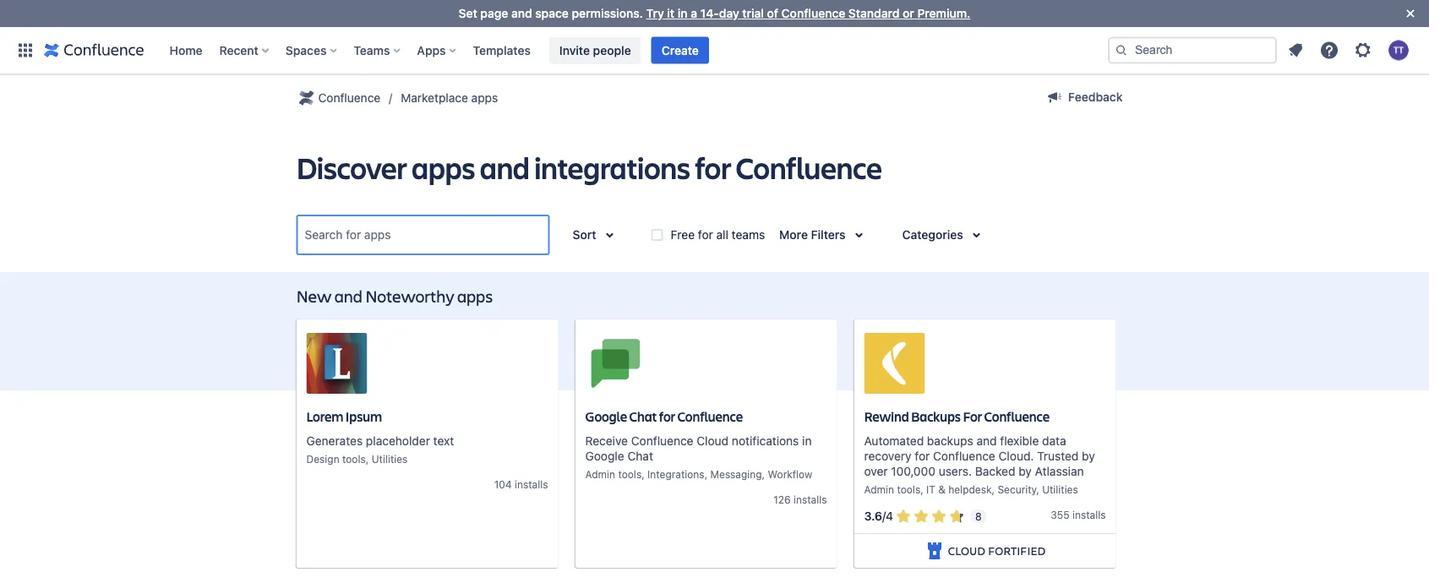 Task type: locate. For each thing, give the bounding box(es) containing it.
for left all
[[698, 228, 713, 242]]

it
[[927, 484, 936, 496]]

0 horizontal spatial s
[[543, 479, 548, 491]]

admin inside automated backups and flexible data recovery for confluence cloud. trusted by over 100,000 users. backed by atlassian admin tools , it & helpdesk , security , utilities
[[864, 484, 895, 496]]

free
[[671, 228, 695, 242]]

apps
[[471, 91, 498, 105], [412, 147, 475, 187], [457, 284, 493, 307]]

feedback
[[1069, 90, 1123, 104]]

utilities down atlassian
[[1043, 484, 1079, 496]]

355
[[1051, 509, 1070, 521]]

2 vertical spatial install
[[1073, 509, 1101, 521]]

0 horizontal spatial by
[[1019, 464, 1032, 478]]

104
[[494, 479, 512, 491]]

0 vertical spatial install
[[515, 479, 543, 491]]

s right the 104
[[543, 479, 548, 491]]

lorem ipsum image
[[306, 333, 367, 394]]

home link
[[164, 37, 208, 64]]

by right trusted
[[1082, 449, 1096, 463]]

chat
[[630, 408, 657, 426], [628, 449, 653, 463]]

marketplace
[[401, 91, 468, 105]]

confluence down google chat for confluence
[[631, 434, 694, 448]]

1 vertical spatial admin
[[864, 484, 895, 496]]

backups
[[911, 408, 961, 426]]

0 vertical spatial s
[[543, 479, 548, 491]]

14-
[[701, 6, 719, 20]]

0 horizontal spatial in
[[678, 6, 688, 20]]

355 install s
[[1051, 509, 1106, 521]]

0 vertical spatial chat
[[630, 408, 657, 426]]

0 horizontal spatial utilities
[[372, 453, 408, 465]]

tools down receive
[[618, 469, 642, 481]]

2 vertical spatial apps
[[457, 284, 493, 307]]

utilities
[[372, 453, 408, 465], [1043, 484, 1079, 496]]

tools inside automated backups and flexible data recovery for confluence cloud. trusted by over 100,000 users. backed by atlassian admin tools , it & helpdesk , security , utilities
[[897, 484, 921, 496]]

lorem
[[306, 408, 344, 426]]

admin down over
[[864, 484, 895, 496]]

install right 355
[[1073, 509, 1101, 521]]

, down the placeholder
[[366, 453, 369, 465]]

apps right marketplace
[[471, 91, 498, 105]]

admin inside receive confluence cloud notifications in google chat admin tools , integrations , messaging , workflow
[[585, 469, 616, 481]]

0 vertical spatial by
[[1082, 449, 1096, 463]]

install
[[515, 479, 543, 491], [794, 494, 822, 506], [1073, 509, 1101, 521]]

install right '126' on the bottom right of the page
[[794, 494, 822, 506]]

integrations
[[648, 469, 705, 481]]

chat inside receive confluence cloud notifications in google chat admin tools , integrations , messaging , workflow
[[628, 449, 653, 463]]

for up receive confluence cloud notifications in google chat admin tools , integrations , messaging , workflow
[[659, 408, 676, 426]]

cloud
[[948, 543, 986, 559]]

receive
[[585, 434, 628, 448]]

placeholder
[[366, 434, 430, 448]]

automated
[[864, 434, 924, 448]]

1 horizontal spatial admin
[[864, 484, 895, 496]]

by
[[1082, 449, 1096, 463], [1019, 464, 1032, 478]]

data
[[1043, 434, 1067, 448]]

and
[[511, 6, 532, 20], [480, 147, 530, 187], [335, 284, 363, 307], [977, 434, 997, 448]]

1 horizontal spatial utilities
[[1043, 484, 1079, 496]]

free for all teams
[[671, 228, 765, 242]]

apps button
[[412, 37, 463, 64]]

in
[[678, 6, 688, 20], [802, 434, 812, 448]]

discover apps and integrations for confluence
[[296, 147, 882, 187]]

0 horizontal spatial admin
[[585, 469, 616, 481]]

in inside receive confluence cloud notifications in google chat admin tools , integrations , messaging , workflow
[[802, 434, 812, 448]]

/
[[883, 509, 886, 523]]

, inside generates placeholder text design tools , utilities
[[366, 453, 369, 465]]

1 vertical spatial s
[[822, 494, 827, 506]]

1 vertical spatial in
[[802, 434, 812, 448]]

utilities down the placeholder
[[372, 453, 408, 465]]

confluence down teams
[[318, 91, 381, 105]]

apps inside 'link'
[[471, 91, 498, 105]]

chat down google chat for confluence image
[[630, 408, 657, 426]]

apps right noteworthy
[[457, 284, 493, 307]]

google
[[585, 408, 627, 426], [585, 449, 625, 463]]

apps down marketplace apps 'link' on the left of page
[[412, 147, 475, 187]]

3.6 / 4
[[864, 509, 894, 523]]

generates
[[306, 434, 363, 448]]

2 google from the top
[[585, 449, 625, 463]]

0 vertical spatial google
[[585, 408, 627, 426]]

recent button
[[214, 37, 275, 64]]

your profile and preferences image
[[1389, 40, 1409, 60]]

1 vertical spatial install
[[794, 494, 822, 506]]

admin
[[585, 469, 616, 481], [864, 484, 895, 496]]

admin down receive
[[585, 469, 616, 481]]

0 vertical spatial in
[[678, 6, 688, 20]]

cloud
[[697, 434, 729, 448]]

,
[[366, 453, 369, 465], [642, 469, 645, 481], [705, 469, 708, 481], [762, 469, 765, 481], [921, 484, 924, 496], [992, 484, 995, 496], [1037, 484, 1040, 496]]

spaces button
[[281, 37, 344, 64]]

install for google chat for confluence
[[794, 494, 822, 506]]

confluence
[[782, 6, 846, 20], [318, 91, 381, 105], [736, 147, 882, 187], [678, 408, 743, 426], [985, 408, 1050, 426], [631, 434, 694, 448], [933, 449, 996, 463]]

and for discover
[[480, 147, 530, 187]]

templates
[[473, 43, 531, 57]]

categories
[[903, 228, 964, 242]]

0 horizontal spatial tools
[[342, 453, 366, 465]]

, left it
[[921, 484, 924, 496]]

in up workflow
[[802, 434, 812, 448]]

2 vertical spatial tools
[[897, 484, 921, 496]]

1 vertical spatial chat
[[628, 449, 653, 463]]

cloud fortified
[[948, 543, 1046, 559]]

2 vertical spatial s
[[1101, 509, 1106, 521]]

1 vertical spatial apps
[[412, 147, 475, 187]]

apps for discover
[[412, 147, 475, 187]]

helpdesk
[[949, 484, 992, 496]]

4
[[886, 509, 894, 523]]

chat down receive
[[628, 449, 653, 463]]

premium.
[[918, 6, 971, 20]]

for
[[695, 147, 731, 187], [698, 228, 713, 242], [659, 408, 676, 426], [915, 449, 930, 463]]

confluence up users.
[[933, 449, 996, 463]]

and inside automated backups and flexible data recovery for confluence cloud. trusted by over 100,000 users. backed by atlassian admin tools , it & helpdesk , security , utilities
[[977, 434, 997, 448]]

create
[[662, 43, 699, 57]]

flexible
[[1000, 434, 1039, 448]]

tools down generates
[[342, 453, 366, 465]]

0 vertical spatial utilities
[[372, 453, 408, 465]]

2 horizontal spatial tools
[[897, 484, 921, 496]]

google down receive
[[585, 449, 625, 463]]

0 vertical spatial apps
[[471, 91, 498, 105]]

s for google chat for confluence
[[822, 494, 827, 506]]

utilities inside automated backups and flexible data recovery for confluence cloud. trusted by over 100,000 users. backed by atlassian admin tools , it & helpdesk , security , utilities
[[1043, 484, 1079, 496]]

context icon image
[[296, 88, 317, 108], [296, 88, 317, 108]]

s right '126' on the bottom right of the page
[[822, 494, 827, 506]]

close image
[[1401, 3, 1421, 24]]

google up receive
[[585, 408, 627, 426]]

trial
[[743, 6, 764, 20]]

1 horizontal spatial in
[[802, 434, 812, 448]]

1 vertical spatial tools
[[618, 469, 642, 481]]

for up the 100,000
[[915, 449, 930, 463]]

feedback button
[[1035, 84, 1133, 111]]

people
[[593, 43, 631, 57]]

Search for apps field
[[300, 220, 547, 250]]

0 vertical spatial admin
[[585, 469, 616, 481]]

new and noteworthy apps
[[296, 284, 493, 307]]

1 vertical spatial utilities
[[1043, 484, 1079, 496]]

automated backups and flexible data recovery for confluence cloud. trusted by over 100,000 users. backed by atlassian admin tools , it & helpdesk , security , utilities
[[864, 434, 1096, 496]]

lorem ipsum
[[306, 408, 382, 426]]

google chat for confluence
[[585, 408, 743, 426]]

2 horizontal spatial install
[[1073, 509, 1101, 521]]

or
[[903, 6, 915, 20]]

invite people button
[[549, 37, 641, 64]]

workflow
[[768, 469, 813, 481]]

126 install s
[[774, 494, 827, 506]]

trusted
[[1038, 449, 1079, 463]]

cloud fortified app badge image
[[925, 541, 945, 561]]

1 vertical spatial google
[[585, 449, 625, 463]]

1 google from the top
[[585, 408, 627, 426]]

1 horizontal spatial install
[[794, 494, 822, 506]]

1 vertical spatial by
[[1019, 464, 1032, 478]]

0 vertical spatial tools
[[342, 453, 366, 465]]

help icon image
[[1320, 40, 1340, 60]]

0 horizontal spatial install
[[515, 479, 543, 491]]

confluence up flexible
[[985, 408, 1050, 426]]

1 horizontal spatial tools
[[618, 469, 642, 481]]

banner
[[0, 27, 1430, 74]]

by down cloud.
[[1019, 464, 1032, 478]]

it
[[667, 6, 675, 20]]

all
[[717, 228, 729, 242]]

security
[[998, 484, 1037, 496]]

install right the 104
[[515, 479, 543, 491]]

in left a
[[678, 6, 688, 20]]

tools down the 100,000
[[897, 484, 921, 496]]

, down atlassian
[[1037, 484, 1040, 496]]

recent
[[219, 43, 259, 57]]

day
[[719, 6, 740, 20]]

s right 355
[[1101, 509, 1106, 521]]

1 horizontal spatial s
[[822, 494, 827, 506]]

confluence image
[[44, 40, 144, 60], [44, 40, 144, 60]]

confluence inside receive confluence cloud notifications in google chat admin tools , integrations , messaging , workflow
[[631, 434, 694, 448]]



Task type: describe. For each thing, give the bounding box(es) containing it.
3.6
[[864, 509, 883, 523]]

teams
[[732, 228, 765, 242]]

confluence link
[[296, 88, 381, 108]]

1 horizontal spatial by
[[1082, 449, 1096, 463]]

8
[[976, 511, 982, 523]]

fortified
[[988, 543, 1046, 559]]

sort
[[573, 228, 597, 242]]

install for lorem ipsum
[[515, 479, 543, 491]]

confluence right the of
[[782, 6, 846, 20]]

discover
[[296, 147, 407, 187]]

rewind backups for confluence image
[[864, 333, 925, 394]]

invite
[[560, 43, 590, 57]]

cloud.
[[999, 449, 1034, 463]]

ipsum
[[346, 408, 382, 426]]

filters
[[811, 228, 846, 242]]

for up free for all teams
[[695, 147, 731, 187]]

appswitcher icon image
[[15, 40, 36, 60]]

, left "integrations"
[[642, 469, 645, 481]]

100,000
[[891, 464, 936, 478]]

backups
[[927, 434, 974, 448]]

search image
[[1115, 44, 1129, 57]]

marketplace apps link
[[401, 88, 498, 108]]

standard
[[849, 6, 900, 20]]

tools inside generates placeholder text design tools , utilities
[[342, 453, 366, 465]]

spaces
[[286, 43, 327, 57]]

Search field
[[1108, 37, 1277, 64]]

permissions.
[[572, 6, 643, 20]]

create link
[[652, 37, 709, 64]]

receive confluence cloud notifications in google chat admin tools , integrations , messaging , workflow
[[585, 434, 813, 481]]

s for lorem ipsum
[[543, 479, 548, 491]]

space
[[535, 6, 569, 20]]

recovery
[[864, 449, 912, 463]]

, left messaging
[[705, 469, 708, 481]]

, left workflow
[[762, 469, 765, 481]]

for inside automated backups and flexible data recovery for confluence cloud. trusted by over 100,000 users. backed by atlassian admin tools , it & helpdesk , security , utilities
[[915, 449, 930, 463]]

apps
[[417, 43, 446, 57]]

backed
[[975, 464, 1016, 478]]

settings icon image
[[1354, 40, 1374, 60]]

, down 'backed'
[[992, 484, 995, 496]]

marketplace apps
[[401, 91, 498, 105]]

more filters
[[780, 228, 846, 242]]

126
[[774, 494, 791, 506]]

&
[[939, 484, 946, 496]]

invite people
[[560, 43, 631, 57]]

new
[[296, 284, 332, 307]]

more
[[780, 228, 808, 242]]

noteworthy
[[365, 284, 455, 307]]

page
[[481, 6, 508, 20]]

and for automated
[[977, 434, 997, 448]]

google chat for confluence image
[[585, 333, 646, 394]]

tools inside receive confluence cloud notifications in google chat admin tools , integrations , messaging , workflow
[[618, 469, 642, 481]]

integrations
[[534, 147, 690, 187]]

templates link
[[468, 37, 536, 64]]

104 install s
[[494, 479, 548, 491]]

home
[[170, 43, 203, 57]]

notifications
[[732, 434, 799, 448]]

generates placeholder text design tools , utilities
[[306, 434, 454, 465]]

utilities inside generates placeholder text design tools , utilities
[[372, 453, 408, 465]]

for
[[963, 408, 982, 426]]

banner containing home
[[0, 27, 1430, 74]]

rewind backups for confluence
[[864, 408, 1050, 426]]

and for set
[[511, 6, 532, 20]]

confluence up cloud
[[678, 408, 743, 426]]

try it in a 14-day trial of confluence standard or premium. link
[[646, 6, 971, 20]]

over
[[864, 464, 888, 478]]

notification icon image
[[1286, 40, 1306, 60]]

confluence inside automated backups and flexible data recovery for confluence cloud. trusted by over 100,000 users. backed by atlassian admin tools , it & helpdesk , security , utilities
[[933, 449, 996, 463]]

users.
[[939, 464, 972, 478]]

confluence up more filters on the top of the page
[[736, 147, 882, 187]]

design
[[306, 453, 340, 465]]

2 horizontal spatial s
[[1101, 509, 1106, 521]]

set page and space permissions. try it in a 14-day trial of confluence standard or premium.
[[459, 6, 971, 20]]

try
[[646, 6, 664, 20]]

teams
[[354, 43, 390, 57]]

teams button
[[349, 37, 407, 64]]

apps for marketplace
[[471, 91, 498, 105]]

of
[[767, 6, 779, 20]]

atlassian
[[1035, 464, 1084, 478]]

a
[[691, 6, 697, 20]]

global element
[[10, 27, 1105, 74]]

google inside receive confluence cloud notifications in google chat admin tools , integrations , messaging , workflow
[[585, 449, 625, 463]]

text
[[433, 434, 454, 448]]

messaging
[[711, 469, 762, 481]]

rewind
[[864, 408, 909, 426]]



Task type: vqa. For each thing, say whether or not it's contained in the screenshot.
'Notification Icon'
yes



